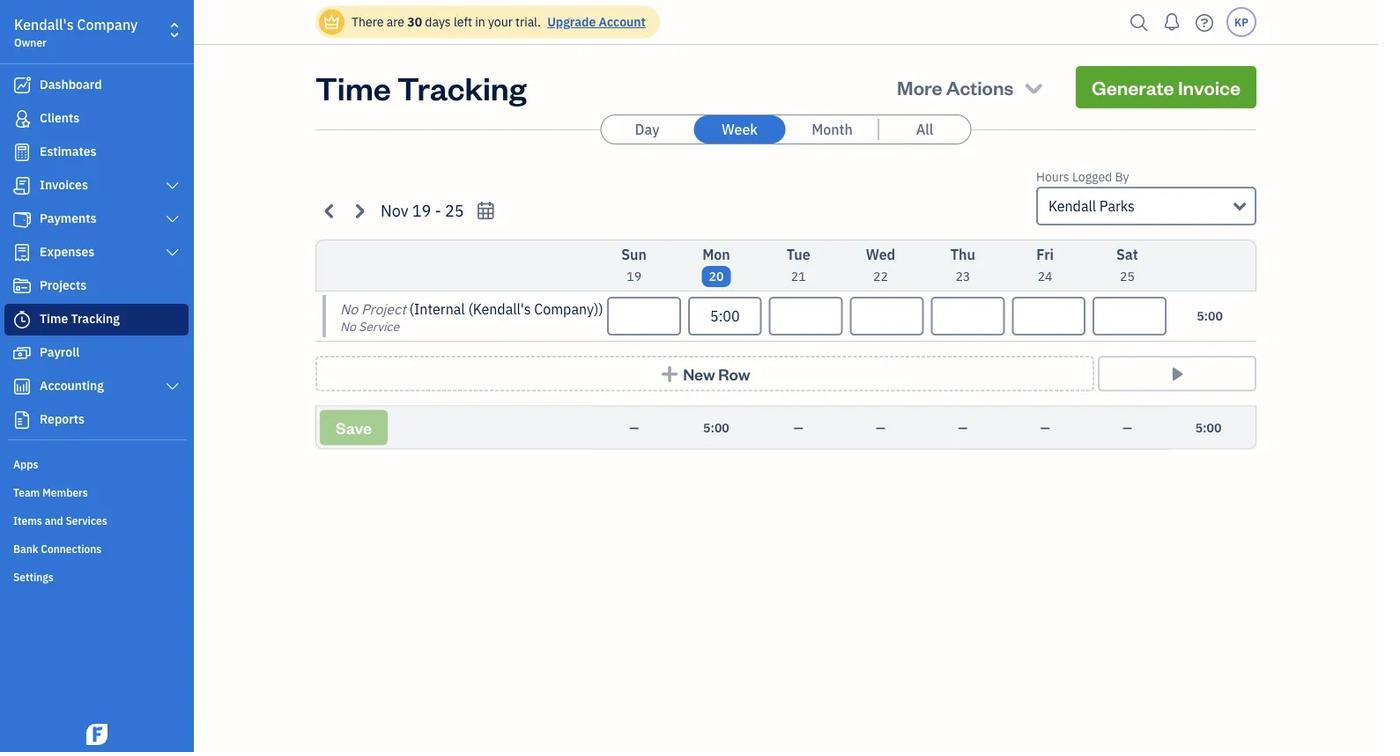 Task type: vqa. For each thing, say whether or not it's contained in the screenshot.
*Deposit
no



Task type: locate. For each thing, give the bounding box(es) containing it.
no
[[340, 300, 358, 319], [340, 319, 356, 335]]

month link
[[786, 115, 878, 144]]

0 horizontal spatial time
[[40, 311, 68, 327]]

tracking inside main element
[[71, 311, 120, 327]]

19 for nov
[[412, 200, 431, 221]]

0 horizontal spatial duration text field
[[769, 297, 843, 336]]

chevron large down image inside the invoices "link"
[[164, 179, 181, 193]]

money image
[[11, 345, 33, 362]]

dashboard
[[40, 76, 102, 93]]

2 chevron large down image from the top
[[164, 212, 181, 226]]

settings link
[[4, 563, 189, 590]]

chevron large down image inside payments link
[[164, 212, 181, 226]]

week link
[[694, 115, 786, 144]]

kendall parks
[[1049, 197, 1135, 215]]

3 — from the left
[[876, 419, 886, 436]]

there
[[352, 14, 384, 30]]

items and services link
[[4, 507, 189, 533]]

25 right '-'
[[445, 200, 464, 221]]

duration text field down 23
[[931, 297, 1005, 336]]

19 left '-'
[[412, 200, 431, 221]]

19 inside sun 19
[[627, 268, 642, 285]]

2 horizontal spatial duration text field
[[1093, 297, 1167, 336]]

new
[[683, 363, 715, 384]]

main element
[[0, 0, 238, 753]]

fri
[[1037, 245, 1054, 264]]

actions
[[946, 74, 1013, 100]]

settings
[[13, 570, 54, 584]]

2 vertical spatial chevron large down image
[[164, 380, 181, 394]]

chevron large down image inside accounting link
[[164, 380, 181, 394]]

duration text field down the '22'
[[850, 297, 924, 336]]

row
[[718, 363, 750, 384]]

3 duration text field from the left
[[850, 297, 924, 336]]

sun
[[622, 245, 647, 264]]

payroll link
[[4, 337, 189, 369]]

20
[[709, 268, 724, 285]]

1 no from the top
[[340, 300, 358, 319]]

all link
[[879, 115, 971, 144]]

there are 30 days left in your trial. upgrade account
[[352, 14, 646, 30]]

expenses link
[[4, 237, 189, 269]]

1 horizontal spatial duration text field
[[931, 297, 1005, 336]]

-
[[435, 200, 441, 221]]

fri 24
[[1037, 245, 1054, 285]]

hours
[[1036, 169, 1069, 185]]

1 horizontal spatial time
[[315, 66, 391, 108]]

generate invoice
[[1092, 74, 1241, 100]]

time tracking inside time tracking link
[[40, 311, 120, 327]]

2 — from the left
[[794, 419, 803, 436]]

dashboard image
[[11, 77, 33, 94]]

time tracking down 30
[[315, 66, 527, 108]]

previous week image
[[320, 201, 340, 221]]

team members link
[[4, 478, 189, 505]]

Duration text field
[[607, 297, 681, 336], [688, 297, 762, 336], [850, 297, 924, 336], [1012, 297, 1086, 336]]

1 — from the left
[[629, 419, 639, 436]]

1 vertical spatial time
[[40, 311, 68, 327]]

projects link
[[4, 271, 189, 302]]

invoices link
[[4, 170, 189, 202]]

4 — from the left
[[958, 419, 968, 436]]

new row button
[[315, 356, 1094, 392]]

more actions button
[[881, 66, 1062, 108]]

duration text field right ) at the top left of page
[[607, 297, 681, 336]]

19 down sun on the left top
[[627, 268, 642, 285]]

25 down sat
[[1120, 268, 1135, 285]]

1 horizontal spatial 19
[[627, 268, 642, 285]]

tracking down projects link
[[71, 311, 120, 327]]

days
[[425, 14, 451, 30]]

duration text field down 21 on the top right
[[769, 297, 843, 336]]

Duration text field
[[769, 297, 843, 336], [931, 297, 1005, 336], [1093, 297, 1167, 336]]

0 horizontal spatial tracking
[[71, 311, 120, 327]]

1 duration text field from the left
[[607, 297, 681, 336]]

wed 22
[[866, 245, 895, 285]]

0 vertical spatial tracking
[[397, 66, 527, 108]]

apps link
[[4, 450, 189, 477]]

logged
[[1072, 169, 1112, 185]]

choose a date image
[[476, 200, 496, 221]]

chevron large down image for payments
[[164, 212, 181, 226]]

2 duration text field from the left
[[931, 297, 1005, 336]]

25
[[445, 200, 464, 221], [1120, 268, 1135, 285]]

tracking
[[397, 66, 527, 108], [71, 311, 120, 327]]

more actions
[[897, 74, 1013, 100]]

23
[[956, 268, 970, 285]]

new row
[[683, 363, 750, 384]]

0 vertical spatial 19
[[412, 200, 431, 221]]

1 vertical spatial tracking
[[71, 311, 120, 327]]

19
[[412, 200, 431, 221], [627, 268, 642, 285]]

0 horizontal spatial time tracking
[[40, 311, 120, 327]]

chevron large down image for invoices
[[164, 179, 181, 193]]

time tracking down projects link
[[40, 311, 120, 327]]

bank connections
[[13, 542, 102, 556]]

—
[[629, 419, 639, 436], [794, 419, 803, 436], [876, 419, 886, 436], [958, 419, 968, 436], [1040, 419, 1050, 436], [1123, 419, 1132, 436]]

19 for sun
[[627, 268, 642, 285]]

1 horizontal spatial 25
[[1120, 268, 1135, 285]]

expense image
[[11, 244, 33, 262]]

0 vertical spatial chevron large down image
[[164, 179, 181, 193]]

duration text field down '24' at the top of the page
[[1012, 297, 1086, 336]]

week
[[722, 120, 758, 139]]

duration text field down sat 25
[[1093, 297, 1167, 336]]

no left project
[[340, 300, 358, 319]]

more
[[897, 74, 942, 100]]

1 vertical spatial 25
[[1120, 268, 1135, 285]]

time tracking
[[315, 66, 527, 108], [40, 311, 120, 327]]

payments
[[40, 210, 97, 226]]

time right the timer 'icon'
[[40, 311, 68, 327]]

nov
[[381, 200, 408, 221]]

3 chevron large down image from the top
[[164, 380, 181, 394]]

time
[[315, 66, 391, 108], [40, 311, 68, 327]]

time down there
[[315, 66, 391, 108]]

items and services
[[13, 514, 107, 528]]

21
[[791, 268, 806, 285]]

sat 25
[[1117, 245, 1138, 285]]

1 vertical spatial time tracking
[[40, 311, 120, 327]]

invoice image
[[11, 177, 33, 195]]

no left service
[[340, 319, 356, 335]]

by
[[1115, 169, 1129, 185]]

items
[[13, 514, 42, 528]]

duration text field down 20
[[688, 297, 762, 336]]

0 vertical spatial time
[[315, 66, 391, 108]]

mon 20
[[702, 245, 730, 285]]

month
[[812, 120, 853, 139]]

0 vertical spatial 25
[[445, 200, 464, 221]]

1 horizontal spatial time tracking
[[315, 66, 527, 108]]

accounting
[[40, 378, 104, 394]]

tracking down left
[[397, 66, 527, 108]]

24
[[1038, 268, 1053, 285]]

1 chevron large down image from the top
[[164, 179, 181, 193]]

0 horizontal spatial 19
[[412, 200, 431, 221]]

team
[[13, 486, 40, 500]]

0 horizontal spatial 25
[[445, 200, 464, 221]]

5 — from the left
[[1040, 419, 1050, 436]]

freshbooks image
[[83, 724, 111, 745]]

bank connections link
[[4, 535, 189, 561]]

25 inside sat 25
[[1120, 268, 1135, 285]]

thu
[[951, 245, 975, 264]]

plus image
[[660, 365, 680, 383]]

1 vertical spatial chevron large down image
[[164, 212, 181, 226]]

1 vertical spatial 19
[[627, 268, 642, 285]]

chevron large down image
[[164, 179, 181, 193], [164, 212, 181, 226], [164, 380, 181, 394]]

4 duration text field from the left
[[1012, 297, 1086, 336]]



Task type: describe. For each thing, give the bounding box(es) containing it.
payment image
[[11, 211, 33, 228]]

0 vertical spatial time tracking
[[315, 66, 527, 108]]

project
[[361, 300, 406, 319]]

2 duration text field from the left
[[688, 297, 762, 336]]

day
[[635, 120, 660, 139]]

time inside main element
[[40, 311, 68, 327]]

clients link
[[4, 103, 189, 135]]

)
[[599, 300, 603, 319]]

search image
[[1125, 9, 1153, 36]]

hours logged by
[[1036, 169, 1129, 185]]

wed
[[866, 245, 895, 264]]

invoices
[[40, 177, 88, 193]]

next week image
[[349, 201, 369, 221]]

accounting link
[[4, 371, 189, 403]]

(
[[409, 300, 414, 319]]

are
[[387, 14, 404, 30]]

bank
[[13, 542, 38, 556]]

kendall parks button
[[1036, 187, 1257, 226]]

apps
[[13, 457, 38, 471]]

time tracking link
[[4, 304, 189, 336]]

projects
[[40, 277, 87, 293]]

expenses
[[40, 244, 95, 260]]

kp
[[1235, 15, 1249, 29]]

account
[[599, 14, 646, 30]]

project image
[[11, 278, 33, 295]]

generate invoice button
[[1076, 66, 1257, 108]]

team members
[[13, 486, 88, 500]]

(kendall's
[[468, 300, 531, 319]]

nov 19 - 25
[[381, 200, 464, 221]]

and
[[45, 514, 63, 528]]

1 horizontal spatial tracking
[[397, 66, 527, 108]]

day link
[[601, 115, 693, 144]]

company)
[[534, 300, 599, 319]]

trial.
[[516, 14, 541, 30]]

start timer image
[[1167, 365, 1187, 383]]

service
[[359, 319, 399, 335]]

connections
[[41, 542, 102, 556]]

report image
[[11, 412, 33, 429]]

22
[[873, 268, 888, 285]]

client image
[[11, 110, 33, 128]]

thu 23
[[951, 245, 975, 285]]

kp button
[[1227, 7, 1257, 37]]

payments link
[[4, 204, 189, 235]]

clients
[[40, 110, 80, 126]]

kendall's company owner
[[14, 15, 138, 49]]

estimates
[[40, 143, 97, 159]]

notifications image
[[1158, 4, 1186, 40]]

crown image
[[323, 13, 341, 31]]

internal
[[414, 300, 465, 319]]

your
[[488, 14, 513, 30]]

invoice
[[1178, 74, 1241, 100]]

kendall's
[[14, 15, 74, 34]]

reports link
[[4, 404, 189, 436]]

sun 19
[[622, 245, 647, 285]]

mon
[[702, 245, 730, 264]]

reports
[[40, 411, 85, 427]]

dashboard link
[[4, 70, 189, 101]]

timer image
[[11, 311, 33, 329]]

upgrade account link
[[544, 14, 646, 30]]

1 duration text field from the left
[[769, 297, 843, 336]]

chevron large down image
[[164, 246, 181, 260]]

chevron large down image for accounting
[[164, 380, 181, 394]]

tue
[[787, 245, 810, 264]]

company
[[77, 15, 138, 34]]

in
[[475, 14, 485, 30]]

30
[[407, 14, 422, 30]]

estimate image
[[11, 144, 33, 161]]

payroll
[[40, 344, 80, 360]]

3 duration text field from the left
[[1093, 297, 1167, 336]]

upgrade
[[547, 14, 596, 30]]

parks
[[1100, 197, 1135, 215]]

go to help image
[[1191, 9, 1219, 36]]

estimates link
[[4, 137, 189, 168]]

chart image
[[11, 378, 33, 396]]

2 no from the top
[[340, 319, 356, 335]]

kendall
[[1049, 197, 1096, 215]]

tue 21
[[787, 245, 810, 285]]

sat
[[1117, 245, 1138, 264]]

services
[[66, 514, 107, 528]]

members
[[42, 486, 88, 500]]

owner
[[14, 35, 47, 49]]

chevrondown image
[[1022, 75, 1046, 100]]

6 — from the left
[[1123, 419, 1132, 436]]



